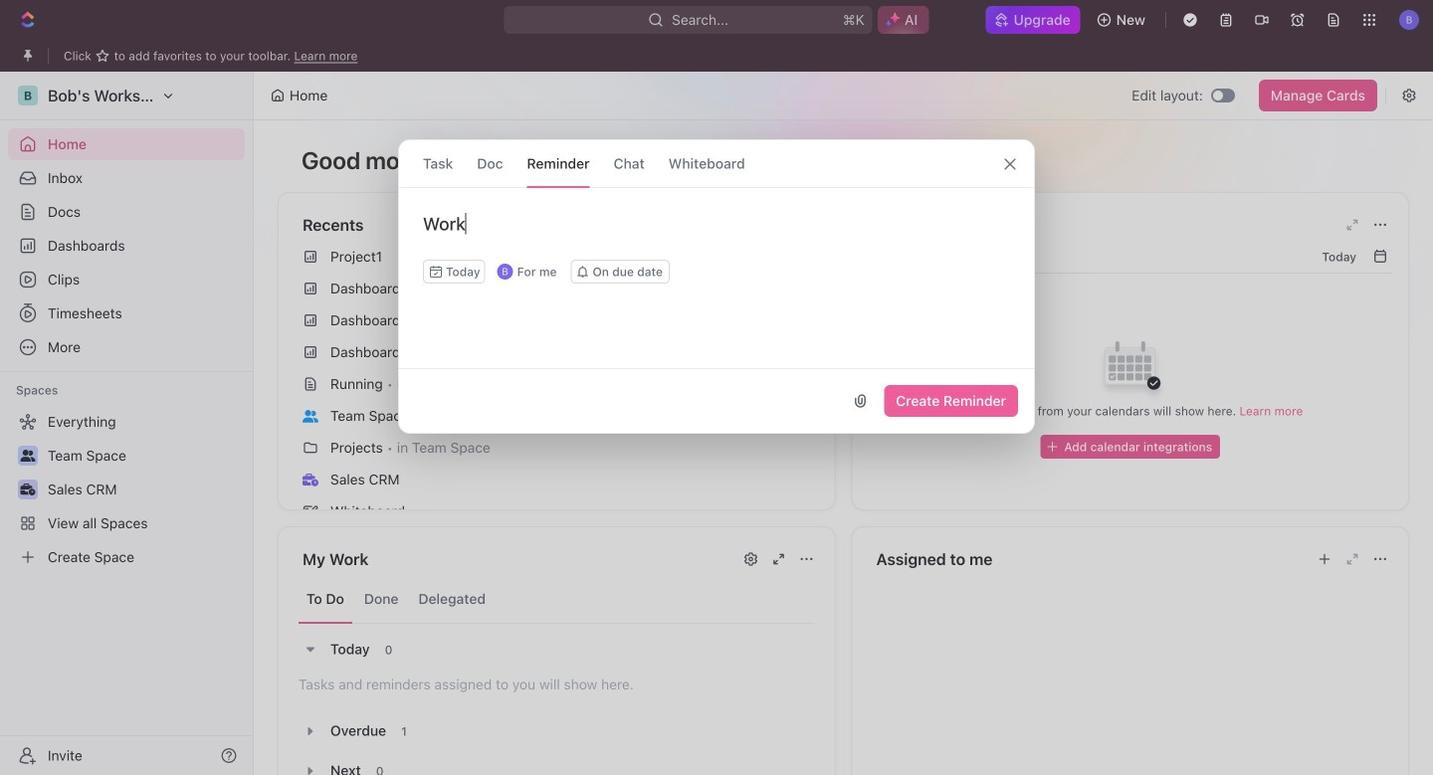 Task type: describe. For each thing, give the bounding box(es) containing it.
Reminder na﻿me or type '/' for commands text field
[[399, 212, 1034, 260]]

sidebar navigation
[[0, 72, 254, 775]]

user group image
[[303, 410, 318, 423]]



Task type: locate. For each thing, give the bounding box(es) containing it.
tree
[[8, 406, 245, 573]]

tab list
[[299, 575, 815, 624]]

business time image
[[303, 474, 318, 486]]

dialog
[[398, 139, 1035, 434]]

tree inside sidebar navigation
[[8, 406, 245, 573]]



Task type: vqa. For each thing, say whether or not it's contained in the screenshot.
tree inside the Sidebar navigation
yes



